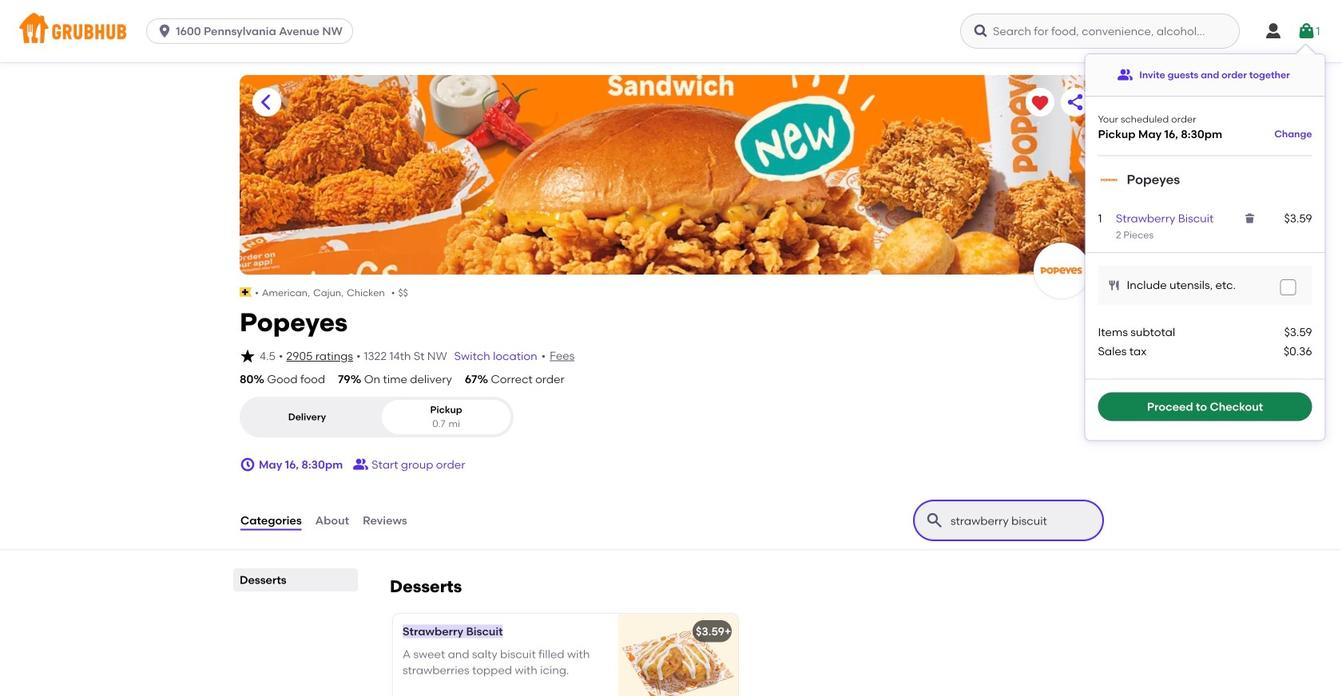 Task type: locate. For each thing, give the bounding box(es) containing it.
0 horizontal spatial people icon image
[[353, 457, 369, 473]]

svg image
[[973, 23, 989, 39], [1108, 279, 1121, 292], [240, 348, 256, 364]]

1 horizontal spatial svg image
[[973, 23, 989, 39]]

svg image inside main navigation navigation
[[973, 23, 989, 39]]

tooltip
[[1086, 45, 1326, 441]]

2 horizontal spatial svg image
[[1108, 279, 1121, 292]]

strawberry biscuit image
[[619, 615, 738, 697]]

0 horizontal spatial svg image
[[240, 348, 256, 364]]

0 vertical spatial svg image
[[973, 23, 989, 39]]

1 horizontal spatial people icon image
[[1118, 67, 1134, 83]]

option group
[[240, 397, 514, 438]]

people icon image
[[1118, 67, 1134, 83], [353, 457, 369, 473]]

1 vertical spatial people icon image
[[353, 457, 369, 473]]

svg image
[[1264, 22, 1284, 41], [1298, 22, 1317, 41], [157, 23, 173, 39], [1244, 212, 1257, 225], [1284, 283, 1294, 292], [240, 457, 256, 473]]



Task type: describe. For each thing, give the bounding box(es) containing it.
search icon image
[[925, 511, 945, 531]]

subscription pass image
[[240, 288, 252, 297]]

Search Popeyes search field
[[949, 514, 1072, 529]]

1 vertical spatial svg image
[[1108, 279, 1121, 292]]

share icon image
[[1066, 93, 1085, 112]]

0 vertical spatial people icon image
[[1118, 67, 1134, 83]]

Search for food, convenience, alcohol... search field
[[961, 14, 1240, 49]]

popeyes image
[[1099, 169, 1121, 191]]

main navigation navigation
[[0, 0, 1343, 62]]

2 vertical spatial svg image
[[240, 348, 256, 364]]

caret left icon image
[[257, 93, 277, 112]]



Task type: vqa. For each thing, say whether or not it's contained in the screenshot.
Strawberry Biscuit image
yes



